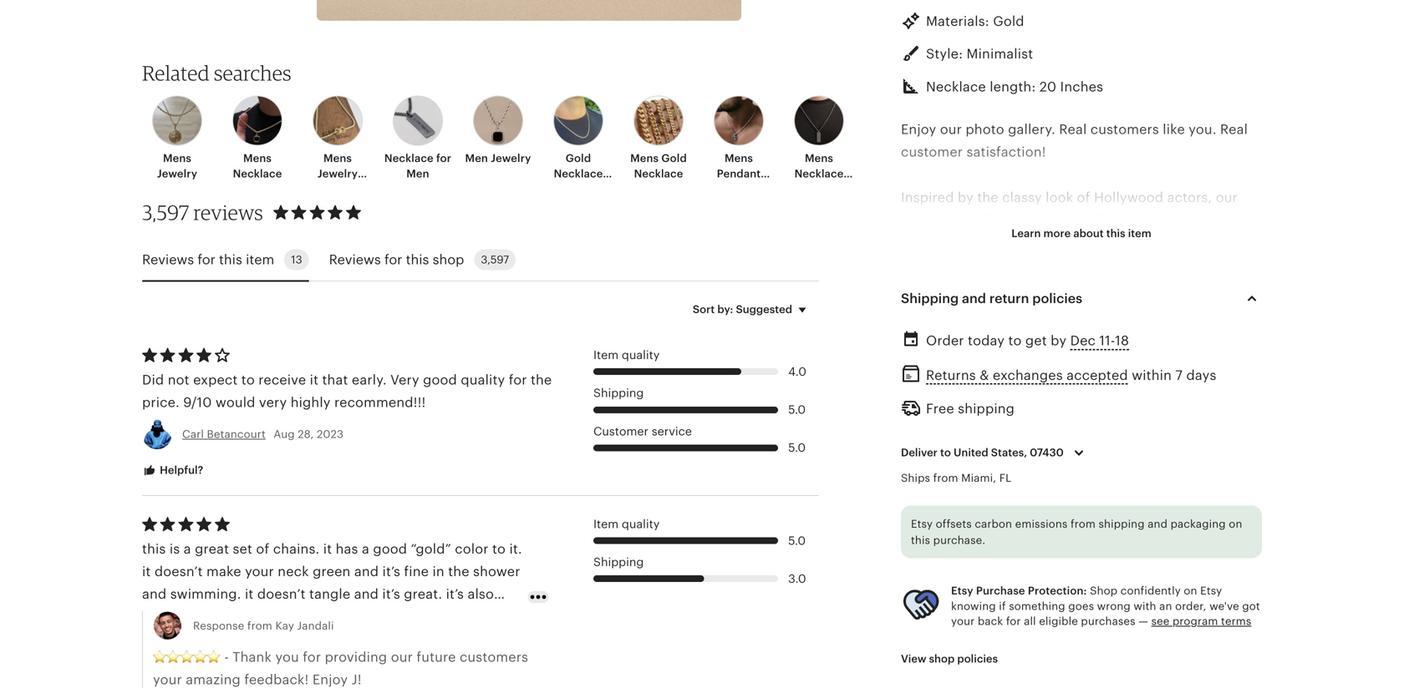 Task type: locate. For each thing, give the bounding box(es) containing it.
4 mens from the left
[[630, 152, 659, 165]]

real right you.
[[1220, 122, 1248, 137]]

1 horizontal spatial men
[[465, 152, 488, 165]]

learn
[[1012, 227, 1041, 240]]

weaved
[[972, 645, 1024, 660]]

style: down the materials:
[[926, 47, 963, 62]]

1 vertical spatial both
[[1169, 372, 1199, 387]]

mens up reviews
[[243, 152, 272, 165]]

0 horizontal spatial &
[[966, 440, 976, 455]]

etsy inside the etsy offsets carbon emissions from shipping and packaging on this purchase.
[[911, 518, 933, 531]]

7
[[1176, 368, 1183, 383]]

you'll
[[1032, 258, 1067, 274]]

very
[[259, 396, 287, 411]]

1 mens from the left
[[163, 152, 191, 165]]

▼ details & specifications ▼
[[901, 440, 1089, 455]]

0 vertical spatial item quality
[[593, 349, 660, 362]]

0 vertical spatial look
[[1046, 190, 1074, 205]]

with right paired
[[1220, 327, 1248, 342]]

1 horizontal spatial style
[[1210, 349, 1241, 364]]

mens for mens necklace
[[243, 152, 272, 165]]

20 down micro-
[[1008, 577, 1025, 592]]

0 horizontal spatial customers
[[460, 650, 528, 665]]

0 vertical spatial shipping
[[901, 291, 959, 307]]

accepted
[[1067, 368, 1128, 383]]

1 vertical spatial by
[[1051, 334, 1067, 349]]

mens inside mens gold necklace
[[630, 152, 659, 165]]

your down ⭐️⭐️⭐️⭐️⭐️
[[153, 673, 182, 688]]

necklace length: 20 inches
[[926, 79, 1104, 94]]

men jewelry
[[465, 152, 531, 165]]

0 vertical spatial are
[[1028, 213, 1049, 228]]

thank
[[233, 650, 272, 665]]

mens inside mens jewelry necklace
[[323, 152, 352, 165]]

shipping
[[901, 291, 959, 307], [593, 387, 644, 400], [593, 556, 644, 569]]

shipping for 5.0
[[593, 556, 644, 569]]

on
[[1229, 518, 1243, 531], [1184, 585, 1198, 598]]

3,597 reviews
[[142, 200, 263, 225]]

and left return
[[962, 291, 986, 307]]

shipping up the x
[[1099, 518, 1145, 531]]

2 ▼ from the left
[[1076, 440, 1089, 455]]

mens inside mens necklace
[[243, 152, 272, 165]]

etsy up we've
[[1201, 585, 1222, 598]]

our down our
[[901, 349, 923, 364]]

1 horizontal spatial reviews
[[329, 252, 381, 267]]

1 horizontal spatial of
[[1179, 236, 1192, 251]]

this inside the etsy offsets carbon emissions from shipping and packaging on this purchase.
[[911, 535, 930, 547]]

2023
[[317, 428, 344, 441]]

rope down "order"
[[927, 349, 960, 364]]

response from kay jandali
[[193, 620, 334, 633]]

jewelry up '3,597 reviews'
[[157, 167, 197, 180]]

& down chain.
[[980, 368, 989, 383]]

real right gallery.
[[1059, 122, 1087, 137]]

0 vertical spatial shop
[[433, 252, 464, 267]]

and
[[962, 291, 986, 307], [1129, 349, 1153, 364], [901, 395, 926, 410], [1148, 518, 1168, 531]]

1 horizontal spatial enjoy
[[901, 122, 937, 137]]

purchase down ships from miami, fl
[[913, 486, 973, 501]]

view shop policies button
[[889, 645, 1011, 675]]

18k
[[1203, 372, 1225, 387], [929, 395, 952, 410]]

2 horizontal spatial men
[[567, 183, 590, 195]]

inches down 'curb'
[[1029, 577, 1072, 592]]

2 vertical spatial the
[[531, 373, 552, 388]]

5.0 for quality
[[788, 534, 806, 548]]

look left the or
[[1025, 236, 1052, 251]]

compass inside the inspired by the classy look of hollywood actors,  our pendant necklaces are the perfect solo piece to add some style to your look or layer it with any of our other pendant necklaces. you'll definitely catch complements from someone with this around your neck! our best selling compass pendant is now paired with our rope chain. layer both pieces and let your style speak for itself. pendants are available in both 18k gold and 18k silver options.
[[1008, 327, 1068, 342]]

2 horizontal spatial the
[[1052, 213, 1073, 228]]

quality for 5.0
[[622, 518, 660, 531]]

look up more
[[1046, 190, 1074, 205]]

0 vertical spatial both
[[1048, 349, 1079, 364]]

enjoy inside '⭐️⭐️⭐️⭐️⭐️ - thank you for providing our future customers your amazing feedback! enjoy j!'
[[313, 673, 348, 688]]

of up perfect
[[1077, 190, 1090, 205]]

our down add at the top of page
[[1196, 236, 1218, 251]]

2 horizontal spatial jewelry
[[491, 152, 531, 165]]

6 ♚ from the top
[[901, 645, 909, 660]]

customers left "like"
[[1091, 122, 1159, 137]]

customers inside enjoy our photo gallery. real customers like you. real customer satisfaction!
[[1091, 122, 1159, 137]]

3,597 for 3,597
[[481, 254, 509, 266]]

1 real from the left
[[1059, 122, 1087, 137]]

gold up minimalist
[[993, 14, 1025, 29]]

1 item quality from the top
[[593, 349, 660, 362]]

on right the packaging
[[1229, 518, 1243, 531]]

style up days
[[1210, 349, 1241, 364]]

from inside the etsy offsets carbon emissions from shipping and packaging on this purchase.
[[1071, 518, 1096, 531]]

pendant left 'mens necklace pendant'
[[717, 167, 761, 180]]

&
[[980, 368, 989, 383], [966, 440, 976, 455]]

2 vertical spatial quality
[[622, 518, 660, 531]]

0 vertical spatial purchase
[[913, 486, 973, 501]]

rope down purchases
[[1104, 645, 1138, 660]]

mens for mens necklace pendant
[[805, 152, 833, 165]]

1 horizontal spatial ▼
[[1076, 440, 1089, 455]]

item for 4.0
[[593, 349, 619, 362]]

0 horizontal spatial 3,597
[[142, 200, 189, 225]]

1 vertical spatial shipping
[[1099, 518, 1145, 531]]

5 mens from the left
[[725, 152, 753, 165]]

mens left necklace for men
[[323, 152, 352, 165]]

by right get
[[1051, 334, 1067, 349]]

see program terms link
[[1152, 616, 1252, 628]]

inches up enjoy our photo gallery. real customers like you. real customer satisfaction!
[[1060, 79, 1104, 94]]

—
[[1139, 616, 1149, 628]]

reviews right 13
[[329, 252, 381, 267]]

1 horizontal spatial etsy
[[951, 585, 973, 598]]

1 horizontal spatial 20
[[1040, 79, 1057, 94]]

rope inside the inspired by the classy look of hollywood actors,  our pendant necklaces are the perfect solo piece to add some style to your look or layer it with any of our other pendant necklaces. you'll definitely catch complements from someone with this around your neck! our best selling compass pendant is now paired with our rope chain. layer both pieces and let your style speak for itself. pendants are available in both 18k gold and 18k silver options.
[[927, 349, 960, 364]]

mens right mens pendant necklace link
[[805, 152, 833, 165]]

with inside shop confidently on etsy knowing if something goes wrong with an order, we've got your back for all eligible purchases —
[[1134, 600, 1157, 613]]

0 horizontal spatial 18k
[[929, 395, 952, 410]]

gold right days
[[1229, 372, 1260, 387]]

jewelry left gold necklace men link at the top left
[[491, 152, 531, 165]]

▼ right 07430 on the bottom of the page
[[1076, 440, 1089, 455]]

an
[[1160, 600, 1172, 613]]

0 horizontal spatial real
[[1059, 122, 1087, 137]]

20mm right the x
[[1126, 531, 1168, 546]]

is
[[1129, 327, 1140, 342]]

compass down "offsets"
[[913, 531, 973, 546]]

policies down you'll
[[1033, 291, 1083, 307]]

it left that
[[310, 373, 319, 388]]

2 item from the top
[[593, 518, 619, 531]]

shipping inside the etsy offsets carbon emissions from shipping and packaging on this purchase.
[[1099, 518, 1145, 531]]

pendant inside "mens pendant necklace"
[[717, 167, 761, 180]]

inches inside ♚ purchase contains 2 items: angel necklace + gold rope chain ♚ compass pendant size: 20mm x 20mm ♚ chain style: micro-curb chain ♚ chain length: 20 inches / 53cm ♚ chain width: 2mm
[[1029, 577, 1072, 592]]

0 vertical spatial of
[[1077, 190, 1090, 205]]

1 horizontal spatial item
[[1128, 227, 1152, 240]]

mens inside 'mens necklace pendant'
[[805, 152, 833, 165]]

0 vertical spatial pendant
[[901, 213, 956, 228]]

returns & exchanges accepted button
[[926, 364, 1128, 388]]

0 vertical spatial 5.0
[[788, 403, 806, 417]]

1 horizontal spatial compass
[[1008, 327, 1068, 342]]

and left the packaging
[[1148, 518, 1168, 531]]

our up customer
[[940, 122, 962, 137]]

reviews
[[142, 252, 194, 267], [329, 252, 381, 267]]

mens inside mens jewelry
[[163, 152, 191, 165]]

silver down itself.
[[956, 395, 992, 410]]

the inside the did not expect to receive it that early. very good quality for the price. 9/10 would very highly recommend!!!
[[531, 373, 552, 388]]

reviews down '3,597 reviews'
[[142, 252, 194, 267]]

return
[[990, 291, 1029, 307]]

gold right +
[[1207, 486, 1239, 501]]

1 vertical spatial rope
[[901, 509, 935, 524]]

helpful? button
[[130, 455, 216, 486]]

4.0
[[788, 365, 807, 379]]

selling
[[962, 327, 1004, 342]]

1 vertical spatial men
[[406, 167, 429, 180]]

enjoy up customer
[[901, 122, 937, 137]]

style right 'some'
[[940, 236, 971, 251]]

etsy for etsy purchase protection:
[[951, 585, 973, 598]]

for inside the inspired by the classy look of hollywood actors,  our pendant necklaces are the perfect solo piece to add some style to your look or layer it with any of our other pendant necklaces. you'll definitely catch complements from someone with this around your neck! our best selling compass pendant is now paired with our rope chain. layer both pieces and let your style speak for itself. pendants are available in both 18k gold and 18k silver options.
[[943, 372, 961, 387]]

related
[[142, 61, 210, 85]]

inspired
[[901, 190, 954, 205]]

to up layer at the bottom of page
[[1008, 334, 1022, 349]]

1 vertical spatial customers
[[460, 650, 528, 665]]

mens up '3,597 reviews'
[[163, 152, 191, 165]]

50cm
[[1187, 645, 1225, 660]]

your right around
[[1201, 281, 1231, 296]]

pendant inside ♚ purchase contains 2 items: angel necklace + gold rope chain ♚ compass pendant size: 20mm x 20mm ♚ chain style: micro-curb chain ♚ chain length: 20 inches / 53cm ♚ chain width: 2mm
[[977, 531, 1031, 546]]

1 vertical spatial pendant
[[901, 258, 956, 274]]

it
[[1108, 236, 1117, 251], [310, 373, 319, 388]]

your up necklaces.
[[992, 236, 1021, 251]]

etsy
[[911, 518, 933, 531], [951, 585, 973, 598], [1201, 585, 1222, 598]]

1 vertical spatial item
[[246, 252, 274, 267]]

about
[[1074, 227, 1104, 240]]

1 item from the top
[[593, 349, 619, 362]]

pendant up 'pieces'
[[1072, 327, 1126, 342]]

pendant inside the inspired by the classy look of hollywood actors,  our pendant necklaces are the perfect solo piece to add some style to your look or layer it with any of our other pendant necklaces. you'll definitely catch complements from someone with this around your neck! our best selling compass pendant is now paired with our rope chain. layer both pieces and let your style speak for itself. pendants are available in both 18k gold and 18k silver options.
[[1072, 327, 1126, 342]]

pendant right "mens pendant necklace"
[[797, 183, 841, 195]]

mens for mens gold necklace
[[630, 152, 659, 165]]

1 horizontal spatial purchase
[[976, 585, 1025, 598]]

purchase up if on the bottom right of the page
[[976, 585, 1025, 598]]

0 vertical spatial it
[[1108, 236, 1117, 251]]

actors,
[[1167, 190, 1212, 205]]

jewelry for mens jewelry
[[157, 167, 197, 180]]

1 horizontal spatial the
[[977, 190, 999, 205]]

item left 13
[[246, 252, 274, 267]]

0 horizontal spatial both
[[1048, 349, 1079, 364]]

view shop policies
[[901, 653, 998, 666]]

item
[[593, 349, 619, 362], [593, 518, 619, 531]]

2 20mm from the left
[[1126, 531, 1168, 546]]

0 horizontal spatial reviews
[[142, 252, 194, 267]]

on up order,
[[1184, 585, 1198, 598]]

materials:
[[926, 14, 990, 29]]

0 vertical spatial by
[[958, 190, 974, 205]]

men inside gold necklace men
[[567, 183, 590, 195]]

with down solo
[[1121, 236, 1149, 251]]

20mm up the chain on the right bottom of the page
[[1069, 531, 1111, 546]]

item left any
[[1128, 227, 1152, 240]]

1 vertical spatial purchase
[[976, 585, 1025, 598]]

0 vertical spatial 20
[[1040, 79, 1057, 94]]

gold left mens pendant necklace link
[[662, 152, 687, 165]]

by up necklaces
[[958, 190, 974, 205]]

2 vertical spatial 5.0
[[788, 534, 806, 548]]

we've
[[1210, 600, 1239, 613]]

1 vertical spatial 18k
[[929, 395, 952, 410]]

men inside necklace for men
[[406, 167, 429, 180]]

0 vertical spatial on
[[1229, 518, 1243, 531]]

gold inside gold necklace men
[[566, 152, 591, 165]]

minimalist
[[967, 47, 1033, 62]]

jewelry inside "link"
[[491, 152, 531, 165]]

28,
[[298, 428, 314, 441]]

style: up length:
[[955, 554, 991, 569]]

catch
[[1135, 258, 1172, 274]]

▼ up ships
[[901, 440, 914, 455]]

customer
[[901, 145, 963, 160]]

3 5.0 from the top
[[788, 534, 806, 548]]

1 20mm from the left
[[1069, 531, 1111, 546]]

1 horizontal spatial &
[[980, 368, 989, 383]]

1 horizontal spatial by
[[1051, 334, 1067, 349]]

today
[[968, 334, 1005, 349]]

1 vertical spatial silver
[[1064, 645, 1101, 660]]

pendant down carbon
[[977, 531, 1031, 546]]

policies down back
[[957, 653, 998, 666]]

miami,
[[961, 472, 997, 485]]

1 horizontal spatial customers
[[1091, 122, 1159, 137]]

it inside the inspired by the classy look of hollywood actors,  our pendant necklaces are the perfect solo piece to add some style to your look or layer it with any of our other pendant necklaces. you'll definitely catch complements from someone with this around your neck! our best selling compass pendant is now paired with our rope chain. layer both pieces and let your style speak for itself. pendants are available in both 18k gold and 18k silver options.
[[1108, 236, 1117, 251]]

both up returns & exchanges accepted within 7 days
[[1048, 349, 1079, 364]]

necklace inside ♚ purchase contains 2 items: angel necklace + gold rope chain ♚ compass pendant size: 20mm x 20mm ♚ chain style: micro-curb chain ♚ chain length: 20 inches / 53cm ♚ chain width: 2mm
[[1133, 486, 1193, 501]]

you.
[[1189, 122, 1217, 137]]

are down 'pieces'
[[1068, 372, 1088, 387]]

to up would
[[241, 373, 255, 388]]

something
[[1009, 600, 1066, 613]]

etsy left "offsets"
[[911, 518, 933, 531]]

1 horizontal spatial jewelry
[[318, 167, 358, 180]]

1 vertical spatial policies
[[957, 653, 998, 666]]

jewelry inside mens jewelry necklace
[[318, 167, 358, 180]]

1 horizontal spatial policies
[[1033, 291, 1083, 307]]

3,597 inside tab list
[[481, 254, 509, 266]]

mens inside "mens pendant necklace"
[[725, 152, 753, 165]]

0 vertical spatial rope
[[927, 349, 960, 364]]

0 horizontal spatial compass
[[913, 531, 973, 546]]

reviews
[[193, 200, 263, 225]]

item inside dropdown button
[[1128, 227, 1152, 240]]

purchase inside ♚ purchase contains 2 items: angel necklace + gold rope chain ♚ compass pendant size: 20mm x 20mm ♚ chain style: micro-curb chain ♚ chain length: 20 inches / 53cm ♚ chain width: 2mm
[[913, 486, 973, 501]]

jandali
[[297, 620, 334, 633]]

customers inside '⭐️⭐️⭐️⭐️⭐️ - thank you for providing our future customers your amazing feedback! enjoy j!'
[[460, 650, 528, 665]]

0 horizontal spatial jewelry
[[157, 167, 197, 180]]

kay
[[275, 620, 294, 633]]

& right details
[[966, 440, 976, 455]]

2 item quality from the top
[[593, 518, 660, 531]]

0 horizontal spatial purchase
[[913, 486, 973, 501]]

item quality for 5.0
[[593, 518, 660, 531]]

1 ▼ from the left
[[901, 440, 914, 455]]

shipping and return policies
[[901, 291, 1083, 307]]

policies
[[1033, 291, 1083, 307], [957, 653, 998, 666]]

policies inside dropdown button
[[1033, 291, 1083, 307]]

2 horizontal spatial etsy
[[1201, 585, 1222, 598]]

micro-
[[995, 554, 1037, 569]]

0 vertical spatial shipping
[[958, 402, 1015, 417]]

gold inside the inspired by the classy look of hollywood actors,  our pendant necklaces are the perfect solo piece to add some style to your look or layer it with any of our other pendant necklaces. you'll definitely catch complements from someone with this around your neck! our best selling compass pendant is now paired with our rope chain. layer both pieces and let your style speak for itself. pendants are available in both 18k gold and 18k silver options.
[[1229, 372, 1260, 387]]

mens gold necklace
[[630, 152, 687, 180]]

0 horizontal spatial the
[[531, 373, 552, 388]]

1 horizontal spatial real
[[1220, 122, 1248, 137]]

men for for
[[406, 167, 429, 180]]

18k down returns
[[929, 395, 952, 410]]

shop inside tab list
[[433, 252, 464, 267]]

to left united
[[940, 447, 951, 460]]

expect
[[193, 373, 238, 388]]

shipping down itself.
[[958, 402, 1015, 417]]

related searches region
[[122, 61, 876, 196]]

1 horizontal spatial shipping
[[1099, 518, 1145, 531]]

by
[[958, 190, 974, 205], [1051, 334, 1067, 349]]

2 vertical spatial shipping
[[593, 556, 644, 569]]

your down knowing
[[951, 616, 975, 628]]

to inside the did not expect to receive it that early. very good quality for the price. 9/10 would very highly recommend!!!
[[241, 373, 255, 388]]

pendant down inspired
[[901, 213, 956, 228]]

enjoy left j!
[[313, 673, 348, 688]]

now
[[1144, 327, 1171, 342]]

4 ♚ from the top
[[901, 577, 909, 592]]

0 horizontal spatial 20mm
[[1069, 531, 1111, 546]]

with up the —
[[1134, 600, 1157, 613]]

with
[[1121, 236, 1149, 251], [1092, 281, 1120, 296], [1220, 327, 1248, 342], [1134, 600, 1157, 613]]

your inside shop confidently on etsy knowing if something goes wrong with an order, we've got your back for all eligible purchases —
[[951, 616, 975, 628]]

0 horizontal spatial are
[[1028, 213, 1049, 228]]

2 5.0 from the top
[[788, 441, 806, 455]]

0 horizontal spatial shipping
[[958, 402, 1015, 417]]

and up within on the right bottom
[[1129, 349, 1153, 364]]

1 vertical spatial compass
[[913, 531, 973, 546]]

0 horizontal spatial policies
[[957, 653, 998, 666]]

2
[[1036, 486, 1044, 501]]

♚ 4 strand weaved 3mm silver rope chain: 50cm
[[901, 645, 1225, 660]]

0 vertical spatial the
[[977, 190, 999, 205]]

tab list
[[142, 240, 819, 282]]

1 horizontal spatial 3,597
[[481, 254, 509, 266]]

on inside the etsy offsets carbon emissions from shipping and packaging on this purchase.
[[1229, 518, 1243, 531]]

3 mens from the left
[[323, 152, 352, 165]]

0 horizontal spatial shop
[[433, 252, 464, 267]]

chain:
[[1142, 645, 1184, 660]]

pendant down 'some'
[[901, 258, 956, 274]]

0 horizontal spatial item
[[246, 252, 274, 267]]

1 vertical spatial on
[[1184, 585, 1198, 598]]

tab list containing reviews for this item
[[142, 240, 819, 282]]

0 vertical spatial 3,597
[[142, 200, 189, 225]]

0 horizontal spatial etsy
[[911, 518, 933, 531]]

shipping and return policies button
[[886, 279, 1277, 319]]

shop
[[1090, 585, 1118, 598]]

for
[[436, 152, 451, 165], [198, 252, 216, 267], [385, 252, 402, 267], [943, 372, 961, 387], [509, 373, 527, 388], [1006, 616, 1021, 628], [303, 650, 321, 665]]

our left future
[[391, 650, 413, 665]]

providing
[[325, 650, 387, 665]]

0 horizontal spatial ▼
[[901, 440, 914, 455]]

18k right 7
[[1203, 372, 1225, 387]]

of right any
[[1179, 236, 1192, 251]]

2 mens from the left
[[243, 152, 272, 165]]

5 ♚ from the top
[[901, 599, 909, 615]]

silver right 3mm
[[1064, 645, 1101, 660]]

purchase for ♚
[[913, 486, 973, 501]]

⭐️⭐️⭐️⭐️⭐️
[[153, 650, 221, 665]]

2 reviews from the left
[[329, 252, 381, 267]]

0 vertical spatial policies
[[1033, 291, 1083, 307]]

1 vertical spatial shipping
[[593, 387, 644, 400]]

to
[[1199, 213, 1212, 228], [975, 236, 988, 251], [1008, 334, 1022, 349], [241, 373, 255, 388], [940, 447, 951, 460]]

jewelry right mens necklace
[[318, 167, 358, 180]]

1 vertical spatial inches
[[1029, 577, 1072, 592]]

customers right future
[[460, 650, 528, 665]]

rope left "offsets"
[[901, 509, 935, 524]]

2mm
[[1001, 599, 1033, 615]]

20 inside ♚ purchase contains 2 items: angel necklace + gold rope chain ♚ compass pendant size: 20mm x 20mm ♚ chain style: micro-curb chain ♚ chain length: 20 inches / 53cm ♚ chain width: 2mm
[[1008, 577, 1025, 592]]

0 horizontal spatial by
[[958, 190, 974, 205]]

mens right gold necklace men link at the top left
[[630, 152, 659, 165]]

1 vertical spatial it
[[310, 373, 319, 388]]

0 vertical spatial compass
[[1008, 327, 1068, 342]]

chain left knowing
[[913, 599, 951, 615]]

1 vertical spatial 20
[[1008, 577, 1025, 592]]

2 vertical spatial men
[[567, 183, 590, 195]]

gold inside mens gold necklace
[[662, 152, 687, 165]]

carl betancourt link
[[182, 428, 266, 441]]

it right the 'layer'
[[1108, 236, 1117, 251]]

0 horizontal spatial style
[[940, 236, 971, 251]]

gold right men jewelry
[[566, 152, 591, 165]]

betancourt
[[207, 428, 266, 441]]

from down necklaces.
[[994, 281, 1025, 296]]

1 vertical spatial 3,597
[[481, 254, 509, 266]]

are down classy
[[1028, 213, 1049, 228]]

protection:
[[1028, 585, 1087, 598]]

1 pendant from the top
[[901, 213, 956, 228]]

customers
[[1091, 122, 1159, 137], [460, 650, 528, 665]]

men inside "link"
[[465, 152, 488, 165]]

1 reviews from the left
[[142, 252, 194, 267]]

6 mens from the left
[[805, 152, 833, 165]]

1 vertical spatial style:
[[955, 554, 991, 569]]

1 horizontal spatial it
[[1108, 236, 1117, 251]]

back
[[978, 616, 1003, 628]]

1 vertical spatial item quality
[[593, 518, 660, 531]]

for inside the did not expect to receive it that early. very good quality for the price. 9/10 would very highly recommend!!!
[[509, 373, 527, 388]]

silver inside the inspired by the classy look of hollywood actors,  our pendant necklaces are the perfect solo piece to add some style to your look or layer it with any of our other pendant necklaces. you'll definitely catch complements from someone with this around your neck! our best selling compass pendant is now paired with our rope chain. layer both pieces and let your style speak for itself. pendants are available in both 18k gold and 18k silver options.
[[956, 395, 992, 410]]

1 horizontal spatial are
[[1068, 372, 1088, 387]]

men jewelry link
[[463, 96, 533, 166]]



Task type: vqa. For each thing, say whether or not it's contained in the screenshot.
affiliates
no



Task type: describe. For each thing, give the bounding box(es) containing it.
any
[[1152, 236, 1175, 251]]

item for 5.0
[[593, 518, 619, 531]]

necklace inside mens gold necklace
[[634, 167, 683, 180]]

details
[[918, 440, 962, 455]]

for inside '⭐️⭐️⭐️⭐️⭐️ - thank you for providing our future customers your amazing feedback! enjoy j!'
[[303, 650, 321, 665]]

get
[[1026, 334, 1047, 349]]

our up add at the top of page
[[1216, 190, 1238, 205]]

mens jewelry link
[[142, 96, 212, 181]]

ships
[[901, 472, 930, 485]]

item inside tab list
[[246, 252, 274, 267]]

satisfaction!
[[967, 145, 1046, 160]]

reviews for this item
[[142, 252, 274, 267]]

with down definitely
[[1092, 281, 1120, 296]]

necklace for men
[[384, 152, 451, 180]]

itself.
[[965, 372, 1000, 387]]

not
[[168, 373, 189, 388]]

highly
[[291, 396, 331, 411]]

chain
[[1071, 554, 1106, 569]]

necklaces.
[[959, 258, 1028, 274]]

gold inside ♚ purchase contains 2 items: angel necklace + gold rope chain ♚ compass pendant size: 20mm x 20mm ♚ chain style: micro-curb chain ♚ chain length: 20 inches / 53cm ♚ chain width: 2mm
[[1207, 486, 1239, 501]]

chain up the 'purchase.' on the right bottom
[[938, 509, 976, 524]]

purchase for etsy
[[976, 585, 1025, 598]]

program
[[1173, 616, 1218, 628]]

dec
[[1070, 334, 1096, 349]]

1 vertical spatial of
[[1179, 236, 1192, 251]]

enjoy inside enjoy our photo gallery. real customers like you. real customer satisfaction!
[[901, 122, 937, 137]]

chain down the 'purchase.' on the right bottom
[[913, 554, 951, 569]]

necklace inside necklace for men
[[384, 152, 434, 165]]

paired
[[1175, 327, 1216, 342]]

items:
[[1047, 486, 1087, 501]]

compass inside ♚ purchase contains 2 items: angel necklace + gold rope chain ♚ compass pendant size: 20mm x 20mm ♚ chain style: micro-curb chain ♚ chain length: 20 inches / 53cm ♚ chain width: 2mm
[[913, 531, 973, 546]]

contains
[[976, 486, 1032, 501]]

reviews for reviews for this shop
[[329, 252, 381, 267]]

from right ships
[[933, 472, 958, 485]]

quality inside the did not expect to receive it that early. very good quality for the price. 9/10 would very highly recommend!!!
[[461, 373, 505, 388]]

mens for mens pendant necklace
[[725, 152, 753, 165]]

men for necklace
[[567, 183, 590, 195]]

mens jewelry necklace
[[313, 152, 362, 195]]

offsets
[[936, 518, 972, 531]]

customer
[[593, 425, 649, 438]]

mens pendant necklace
[[714, 152, 764, 195]]

reviews for reviews for this item
[[142, 252, 194, 267]]

the for inspired by the classy look of hollywood actors,  our pendant necklaces are the perfect solo piece to add some style to your look or layer it with any of our other pendant necklaces. you'll definitely catch complements from someone with this around your neck! our best selling compass pendant is now paired with our rope chain. layer both pieces and let your style speak for itself. pendants are available in both 18k gold and 18k silver options.
[[1052, 213, 1073, 228]]

emissions
[[1015, 518, 1068, 531]]

angel
[[1091, 486, 1129, 501]]

other
[[1222, 236, 1257, 251]]

-
[[224, 650, 229, 665]]

our inside enjoy our photo gallery. real customers like you. real customer satisfaction!
[[940, 122, 962, 137]]

carl
[[182, 428, 204, 441]]

deliver to united states, 07430
[[901, 447, 1064, 460]]

and down speak
[[901, 395, 926, 410]]

mens necklace
[[233, 152, 282, 180]]

our inside '⭐️⭐️⭐️⭐️⭐️ - thank you for providing our future customers your amazing feedback! enjoy j!'
[[391, 650, 413, 665]]

style: inside ♚ purchase contains 2 items: angel necklace + gold rope chain ♚ compass pendant size: 20mm x 20mm ♚ chain style: micro-curb chain ♚ chain length: 20 inches / 53cm ♚ chain width: 2mm
[[955, 554, 991, 569]]

etsy inside shop confidently on etsy knowing if something goes wrong with an order, we've got your back for all eligible purchases —
[[1201, 585, 1222, 598]]

shop confidently on etsy knowing if something goes wrong with an order, we've got your back for all eligible purchases —
[[951, 585, 1260, 628]]

aug
[[274, 428, 295, 441]]

and inside the etsy offsets carbon emissions from shipping and packaging on this purchase.
[[1148, 518, 1168, 531]]

like
[[1163, 122, 1185, 137]]

0 vertical spatial inches
[[1060, 79, 1104, 94]]

or
[[1056, 236, 1070, 251]]

customer service
[[593, 425, 692, 438]]

photo
[[966, 122, 1005, 137]]

receive
[[258, 373, 306, 388]]

to left add at the top of page
[[1199, 213, 1212, 228]]

fl
[[999, 472, 1012, 485]]

related searches
[[142, 61, 292, 85]]

mens jewelry
[[157, 152, 197, 180]]

to inside dropdown button
[[940, 447, 951, 460]]

0 vertical spatial style:
[[926, 47, 963, 62]]

1 ♚ from the top
[[901, 486, 909, 501]]

to down necklaces
[[975, 236, 988, 251]]

chain left length:
[[913, 577, 951, 592]]

mens pendant necklace link
[[704, 96, 774, 195]]

by inside the inspired by the classy look of hollywood actors,  our pendant necklaces are the perfect solo piece to add some style to your look or layer it with any of our other pendant necklaces. you'll definitely catch complements from someone with this around your neck! our best selling compass pendant is now paired with our rope chain. layer both pieces and let your style speak for itself. pendants are available in both 18k gold and 18k silver options.
[[958, 190, 974, 205]]

0 horizontal spatial of
[[1077, 190, 1090, 205]]

3.0
[[788, 572, 806, 586]]

and inside dropdown button
[[962, 291, 986, 307]]

for inside necklace for men
[[436, 152, 451, 165]]

1 vertical spatial &
[[966, 440, 976, 455]]

3mm
[[1027, 645, 1061, 660]]

solo
[[1128, 213, 1155, 228]]

from left kay
[[247, 620, 272, 633]]

specifications
[[979, 440, 1072, 455]]

for inside shop confidently on etsy knowing if something goes wrong with an order, we've got your back for all eligible purchases —
[[1006, 616, 1021, 628]]

eligible
[[1039, 616, 1078, 628]]

from inside the inspired by the classy look of hollywood actors,  our pendant necklaces are the perfect solo piece to add some style to your look or layer it with any of our other pendant necklaces. you'll definitely catch complements from someone with this around your neck! our best selling compass pendant is now paired with our rope chain. layer both pieces and let your style speak for itself. pendants are available in both 18k gold and 18k silver options.
[[994, 281, 1025, 296]]

1 vertical spatial style
[[1210, 349, 1241, 364]]

packaging
[[1171, 518, 1226, 531]]

add
[[1216, 213, 1241, 228]]

0 vertical spatial style
[[940, 236, 971, 251]]

purchase.
[[933, 535, 986, 547]]

your up days
[[1177, 349, 1206, 364]]

days
[[1187, 368, 1217, 383]]

mens for mens jewelry necklace
[[323, 152, 352, 165]]

carl betancourt aug 28, 2023
[[182, 428, 344, 441]]

curb
[[1037, 554, 1067, 569]]

see program terms
[[1152, 616, 1252, 628]]

reviews for this shop
[[329, 252, 464, 267]]

2 real from the left
[[1220, 122, 1248, 137]]

1 horizontal spatial silver
[[1064, 645, 1101, 660]]

layer
[[1009, 349, 1045, 364]]

1 5.0 from the top
[[788, 403, 806, 417]]

more
[[1044, 227, 1071, 240]]

definitely
[[1070, 258, 1131, 274]]

dec 11-18 button
[[1070, 329, 1129, 354]]

shipping inside dropdown button
[[901, 291, 959, 307]]

recommend!!!
[[334, 396, 426, 411]]

4
[[913, 645, 922, 660]]

⭐️⭐️⭐️⭐️⭐️ - thank you for providing our future customers your amazing feedback! enjoy j!
[[153, 650, 528, 688]]

policies inside button
[[957, 653, 998, 666]]

shipping for 4.0
[[593, 387, 644, 400]]

jewelry for mens jewelry necklace
[[318, 167, 358, 180]]

this inside learn more about this item dropdown button
[[1107, 227, 1126, 240]]

2 ♚ from the top
[[901, 531, 909, 546]]

11-
[[1100, 334, 1115, 349]]

mens necklace pendant
[[795, 152, 844, 195]]

3 ♚ from the top
[[901, 554, 909, 569]]

etsy for etsy offsets carbon emissions from shipping and packaging on this purchase.
[[911, 518, 933, 531]]

the for did not expect to receive it that early. very good quality for the price. 9/10 would very highly recommend!!!
[[531, 373, 552, 388]]

width:
[[955, 599, 997, 615]]

someone
[[1029, 281, 1089, 296]]

1 vertical spatial look
[[1025, 236, 1052, 251]]

our
[[901, 327, 926, 342]]

jewelry for men jewelry
[[491, 152, 531, 165]]

on inside shop confidently on etsy knowing if something goes wrong with an order, we've got your back for all eligible purchases —
[[1184, 585, 1198, 598]]

2 vertical spatial rope
[[1104, 645, 1138, 660]]

by:
[[718, 303, 733, 316]]

item quality for 4.0
[[593, 349, 660, 362]]

did not expect to receive it that early. very good quality for the price. 9/10 would very highly recommend!!!
[[142, 373, 552, 411]]

1 vertical spatial are
[[1068, 372, 1088, 387]]

pendant inside 'mens necklace pendant'
[[797, 183, 841, 195]]

1 horizontal spatial 18k
[[1203, 372, 1225, 387]]

53cm
[[1085, 577, 1122, 592]]

pendants
[[1004, 372, 1064, 387]]

knowing
[[951, 600, 996, 613]]

/
[[1075, 577, 1081, 592]]

it inside the did not expect to receive it that early. very good quality for the price. 9/10 would very highly recommend!!!
[[310, 373, 319, 388]]

this inside the inspired by the classy look of hollywood actors,  our pendant necklaces are the perfect solo piece to add some style to your look or layer it with any of our other pendant necklaces. you'll definitely catch complements from someone with this around your neck! our best selling compass pendant is now paired with our rope chain. layer both pieces and let your style speak for itself. pendants are available in both 18k gold and 18k silver options.
[[1124, 281, 1148, 296]]

purchases
[[1081, 616, 1136, 628]]

your inside '⭐️⭐️⭐️⭐️⭐️ - thank you for providing our future customers your amazing feedback! enjoy j!'
[[153, 673, 182, 688]]

quality for 4.0
[[622, 349, 660, 362]]

18
[[1115, 334, 1129, 349]]

shop inside button
[[929, 653, 955, 666]]

3,597 for 3,597 reviews
[[142, 200, 189, 225]]

terms
[[1221, 616, 1252, 628]]

materials: gold
[[926, 14, 1025, 29]]

around
[[1152, 281, 1198, 296]]

mens for mens jewelry
[[163, 152, 191, 165]]

size:
[[1034, 531, 1066, 546]]

style: minimalist
[[926, 47, 1033, 62]]

2 pendant from the top
[[901, 258, 956, 274]]

wrong
[[1097, 600, 1131, 613]]

rope inside ♚ purchase contains 2 items: angel necklace + gold rope chain ♚ compass pendant size: 20mm x 20mm ♚ chain style: micro-curb chain ♚ chain length: 20 inches / 53cm ♚ chain width: 2mm
[[901, 509, 935, 524]]

service
[[652, 425, 692, 438]]

1 horizontal spatial both
[[1169, 372, 1199, 387]]

5.0 for service
[[788, 441, 806, 455]]

+
[[1196, 486, 1204, 501]]



